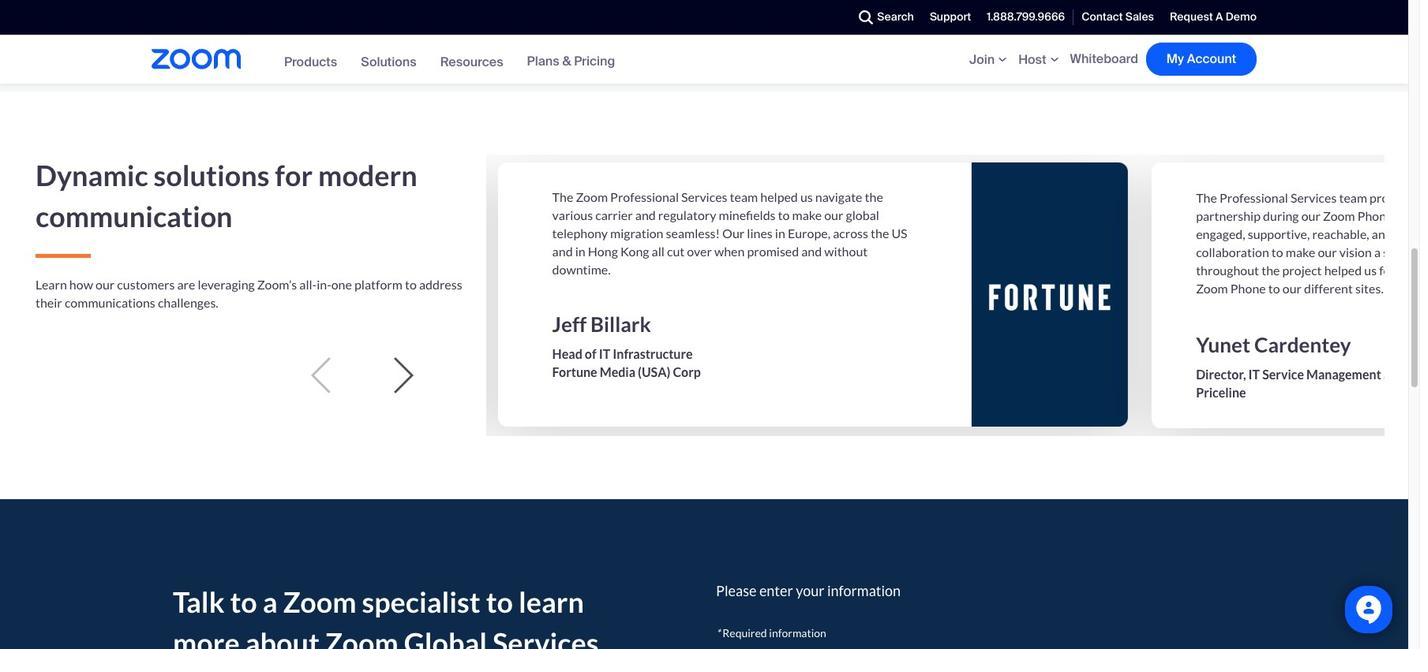 Task type: vqa. For each thing, say whether or not it's contained in the screenshot.
Account at top
yes



Task type: locate. For each thing, give the bounding box(es) containing it.
1 horizontal spatial our
[[825, 207, 844, 222]]

the inside the zoom professional services team helped us navigate the various carrier and regulatory minefields to make our global telephony migration seamless! our lines in europe, across the us and in hong kong all cut over when promised and without downtime.
[[552, 189, 574, 204]]

1 horizontal spatial information
[[827, 583, 901, 600]]

request
[[1170, 10, 1213, 24]]

management
[[1307, 368, 1382, 383]]

0 horizontal spatial in
[[575, 244, 586, 259]]

1 vertical spatial our
[[96, 277, 115, 292]]

jeff billark
[[552, 312, 651, 337]]

it right of
[[599, 347, 611, 362]]

zoom inside the zoom professional services team helped us navigate the various carrier and regulatory minefields to make our global telephony migration seamless! our lines in europe, across the us and in hong kong all cut over when promised and without downtime.
[[576, 189, 608, 204]]

make
[[792, 207, 822, 222]]

over
[[687, 244, 712, 259]]

the for yunet cardentey
[[1196, 191, 1218, 206]]

about
[[245, 626, 320, 650]]

2 horizontal spatial services
[[1291, 191, 1337, 206]]

and
[[635, 207, 656, 222], [552, 244, 573, 259], [802, 244, 822, 259], [1384, 368, 1405, 383]]

in down telephony
[[575, 244, 586, 259]]

search image
[[859, 10, 873, 24], [859, 10, 873, 24]]

1 horizontal spatial professional
[[1220, 191, 1289, 206]]

information down please enter your information
[[769, 627, 827, 640]]

to left a
[[230, 585, 257, 620]]

resources button
[[440, 53, 503, 70]]

* required information
[[716, 627, 827, 640]]

0 horizontal spatial professional
[[610, 189, 679, 204]]

provided
[[1370, 191, 1419, 206]]

plans & pricing link
[[527, 53, 615, 69]]

contact
[[1082, 10, 1123, 24]]

my account link
[[1147, 43, 1257, 76]]

a
[[263, 585, 278, 620]]

contact sales
[[1082, 10, 1154, 24]]

our
[[825, 207, 844, 222], [96, 277, 115, 292]]

one
[[331, 277, 352, 292]]

in
[[775, 226, 786, 241], [575, 244, 586, 259]]

and left the op
[[1384, 368, 1405, 383]]

carrier
[[596, 207, 633, 222]]

host button
[[1019, 51, 1063, 68]]

the
[[552, 189, 574, 204], [1196, 191, 1218, 206]]

to down helped
[[778, 207, 790, 222]]

it left the service
[[1249, 368, 1260, 383]]

it inside director, it service management and op priceline
[[1249, 368, 1260, 383]]

your
[[796, 583, 825, 600]]

a
[[1216, 10, 1223, 24]]

specialist
[[362, 585, 481, 620]]

the left us
[[871, 226, 889, 241]]

whiteboard
[[1070, 51, 1139, 67]]

support link
[[922, 0, 979, 34]]

1 horizontal spatial services
[[682, 189, 728, 204]]

us
[[892, 226, 908, 241]]

the professional services team provided 
[[1196, 191, 1421, 296]]

europe,
[[788, 226, 831, 241]]

of
[[585, 347, 597, 362]]

navigate
[[816, 189, 863, 204]]

our up the communications
[[96, 277, 115, 292]]

and inside director, it service management and op priceline
[[1384, 368, 1405, 383]]

0 horizontal spatial the
[[552, 189, 574, 204]]

to inside the learn how our customers are leveraging zoom's all-in-one platform to address their communications challenges.
[[405, 277, 417, 292]]

1.888.799.9666
[[987, 10, 1065, 24]]

priceline
[[1196, 386, 1246, 401]]

information right your
[[827, 583, 901, 600]]

their
[[36, 295, 62, 310]]

the inside the professional services team provided
[[1196, 191, 1218, 206]]

it
[[599, 347, 611, 362], [1249, 368, 1260, 383]]

1 horizontal spatial the
[[1196, 191, 1218, 206]]

telephony
[[552, 226, 608, 241]]

zoom's
[[257, 277, 297, 292]]

yunet
[[1196, 333, 1251, 358]]

for
[[275, 158, 313, 192]]

1 horizontal spatial it
[[1249, 368, 1260, 383]]

team left provided
[[1340, 191, 1368, 206]]

request a demo
[[1170, 10, 1257, 24]]

zoom up various
[[576, 189, 608, 204]]

1 vertical spatial information
[[769, 627, 827, 640]]

0 vertical spatial zoom
[[576, 189, 608, 204]]

0 horizontal spatial it
[[599, 347, 611, 362]]

services
[[682, 189, 728, 204], [1291, 191, 1337, 206], [493, 626, 599, 650]]

zoom right a
[[283, 585, 357, 620]]

the for jeff billark
[[552, 189, 574, 204]]

communications
[[65, 295, 155, 310]]

migration
[[610, 226, 664, 241]]

kong
[[621, 244, 649, 259]]

us
[[801, 189, 813, 204]]

leveraging
[[198, 277, 255, 292]]

0 vertical spatial it
[[599, 347, 611, 362]]

1 horizontal spatial in
[[775, 226, 786, 241]]

1 horizontal spatial team
[[1340, 191, 1368, 206]]

platform
[[355, 277, 403, 292]]

our down "navigate" on the right of page
[[825, 207, 844, 222]]

global
[[404, 626, 487, 650]]

0 vertical spatial information
[[827, 583, 901, 600]]

resources
[[440, 53, 503, 70]]

the
[[865, 189, 883, 204], [871, 226, 889, 241]]

0 horizontal spatial services
[[493, 626, 599, 650]]

None search field
[[802, 5, 855, 30]]

team inside the professional services team provided
[[1340, 191, 1368, 206]]

the up global
[[865, 189, 883, 204]]

please
[[716, 583, 757, 600]]

in up promised in the right of the page
[[775, 226, 786, 241]]

downtime.
[[552, 262, 611, 277]]

0 horizontal spatial our
[[96, 277, 115, 292]]

my
[[1167, 51, 1184, 67]]

0 horizontal spatial team
[[730, 189, 758, 204]]

across
[[833, 226, 869, 241]]

our inside the learn how our customers are leveraging zoom's all-in-one platform to address their communications challenges.
[[96, 277, 115, 292]]

my account
[[1167, 51, 1237, 67]]

1 vertical spatial it
[[1249, 368, 1260, 383]]

plans & pricing
[[527, 53, 615, 69]]

media
[[600, 365, 636, 380]]

professional inside the zoom professional services team helped us navigate the various carrier and regulatory minefields to make our global telephony migration seamless! our lines in europe, across the us and in hong kong all cut over when promised and without downtime.
[[610, 189, 679, 204]]

please enter your information
[[716, 583, 901, 600]]

information
[[827, 583, 901, 600], [769, 627, 827, 640]]

learn how our customers are leveraging zoom's all-in-one platform to address their communications challenges.
[[36, 277, 462, 310]]

products button
[[284, 53, 337, 70]]

zoom down specialist
[[325, 626, 399, 650]]

the zoom professional services team helped us navigate the various carrier and regulatory minefields to make our global telephony migration seamless! our lines in europe, across the us and in hong kong all cut over when promised and without downtime.
[[552, 189, 908, 277]]

join
[[970, 51, 995, 68]]

services inside talk to a zoom specialist to learn more about zoom global services
[[493, 626, 599, 650]]

zoom
[[576, 189, 608, 204], [283, 585, 357, 620], [325, 626, 399, 650]]

fortune
[[552, 365, 597, 380]]

seamless!
[[666, 226, 720, 241]]

team up minefields
[[730, 189, 758, 204]]

to left address
[[405, 277, 417, 292]]

0 vertical spatial our
[[825, 207, 844, 222]]

jeff
[[552, 312, 587, 337]]



Task type: describe. For each thing, give the bounding box(es) containing it.
pricing
[[574, 53, 615, 69]]

yunet cardentey
[[1196, 333, 1352, 358]]

challenges.
[[158, 295, 219, 310]]

without
[[825, 244, 868, 259]]

host
[[1019, 51, 1047, 68]]

are
[[177, 277, 195, 292]]

service
[[1263, 368, 1304, 383]]

promised
[[747, 244, 799, 259]]

*
[[716, 627, 721, 640]]

lines
[[747, 226, 773, 241]]

head
[[552, 347, 583, 362]]

services inside the zoom professional services team helped us navigate the various carrier and regulatory minefields to make our global telephony migration seamless! our lines in europe, across the us and in hong kong all cut over when promised and without downtime.
[[682, 189, 728, 204]]

in-
[[317, 277, 331, 292]]

0 vertical spatial in
[[775, 226, 786, 241]]

global
[[846, 207, 880, 222]]

dynamic
[[36, 158, 148, 192]]

learn
[[519, 585, 584, 620]]

contact sales link
[[1074, 0, 1162, 34]]

it inside the head of it infrastructure fortune media (usa) corp
[[599, 347, 611, 362]]

billark
[[591, 312, 651, 337]]

head of it infrastructure fortune media (usa) corp
[[552, 347, 701, 380]]

helped
[[761, 189, 798, 204]]

&
[[563, 53, 571, 69]]

zoom logo image
[[152, 49, 241, 70]]

regulatory
[[658, 207, 717, 222]]

sales
[[1126, 10, 1154, 24]]

our
[[723, 226, 745, 241]]

0 horizontal spatial information
[[769, 627, 827, 640]]

op
[[1408, 368, 1421, 383]]

professional inside the professional services team provided
[[1220, 191, 1289, 206]]

1 vertical spatial in
[[575, 244, 586, 259]]

support
[[930, 10, 972, 24]]

whiteboard link
[[1070, 51, 1139, 67]]

join button
[[970, 51, 1011, 68]]

and up migration
[[635, 207, 656, 222]]

services inside the professional services team provided
[[1291, 191, 1337, 206]]

0 vertical spatial the
[[865, 189, 883, 204]]

cut
[[667, 244, 685, 259]]

demo
[[1226, 10, 1257, 24]]

plans
[[527, 53, 560, 69]]

all
[[652, 244, 665, 259]]

account
[[1187, 51, 1237, 67]]

infrastructure
[[613, 347, 693, 362]]

1 vertical spatial the
[[871, 226, 889, 241]]

enter
[[760, 583, 793, 600]]

team inside the zoom professional services team helped us navigate the various carrier and regulatory minefields to make our global telephony migration seamless! our lines in europe, across the us and in hong kong all cut over when promised and without downtime.
[[730, 189, 758, 204]]

minefields
[[719, 207, 776, 222]]

solutions
[[154, 158, 270, 192]]

and down "europe,"
[[802, 244, 822, 259]]

solutions
[[361, 53, 417, 70]]

1.888.799.9666 link
[[979, 0, 1073, 34]]

when
[[715, 244, 745, 259]]

solutions button
[[361, 53, 417, 70]]

products
[[284, 53, 337, 70]]

various
[[552, 207, 593, 222]]

all-
[[300, 277, 317, 292]]

hong
[[588, 244, 618, 259]]

(usa)
[[638, 365, 671, 380]]

customers
[[117, 277, 175, 292]]

talk to a zoom specialist to learn more about zoom global services
[[173, 585, 599, 650]]

our inside the zoom professional services team helped us navigate the various carrier and regulatory minefields to make our global telephony migration seamless! our lines in europe, across the us and in hong kong all cut over when promised and without downtime.
[[825, 207, 844, 222]]

required
[[723, 627, 767, 640]]

learn
[[36, 277, 67, 292]]

2 vertical spatial zoom
[[325, 626, 399, 650]]

request a demo link
[[1162, 0, 1257, 34]]

director,
[[1196, 368, 1246, 383]]

cardentey
[[1255, 333, 1352, 358]]

modern
[[318, 158, 418, 192]]

dynamic solutions for modern communication
[[36, 158, 418, 233]]

corp
[[673, 365, 701, 380]]

search
[[877, 10, 914, 24]]

1 vertical spatial zoom
[[283, 585, 357, 620]]

to left learn
[[486, 585, 513, 620]]

to inside the zoom professional services team helped us navigate the various carrier and regulatory minefields to make our global telephony migration seamless! our lines in europe, across the us and in hong kong all cut over when promised and without downtime.
[[778, 207, 790, 222]]

and down telephony
[[552, 244, 573, 259]]

director, it service management and op priceline
[[1196, 368, 1421, 401]]

communication
[[36, 199, 233, 233]]

address
[[419, 277, 462, 292]]



